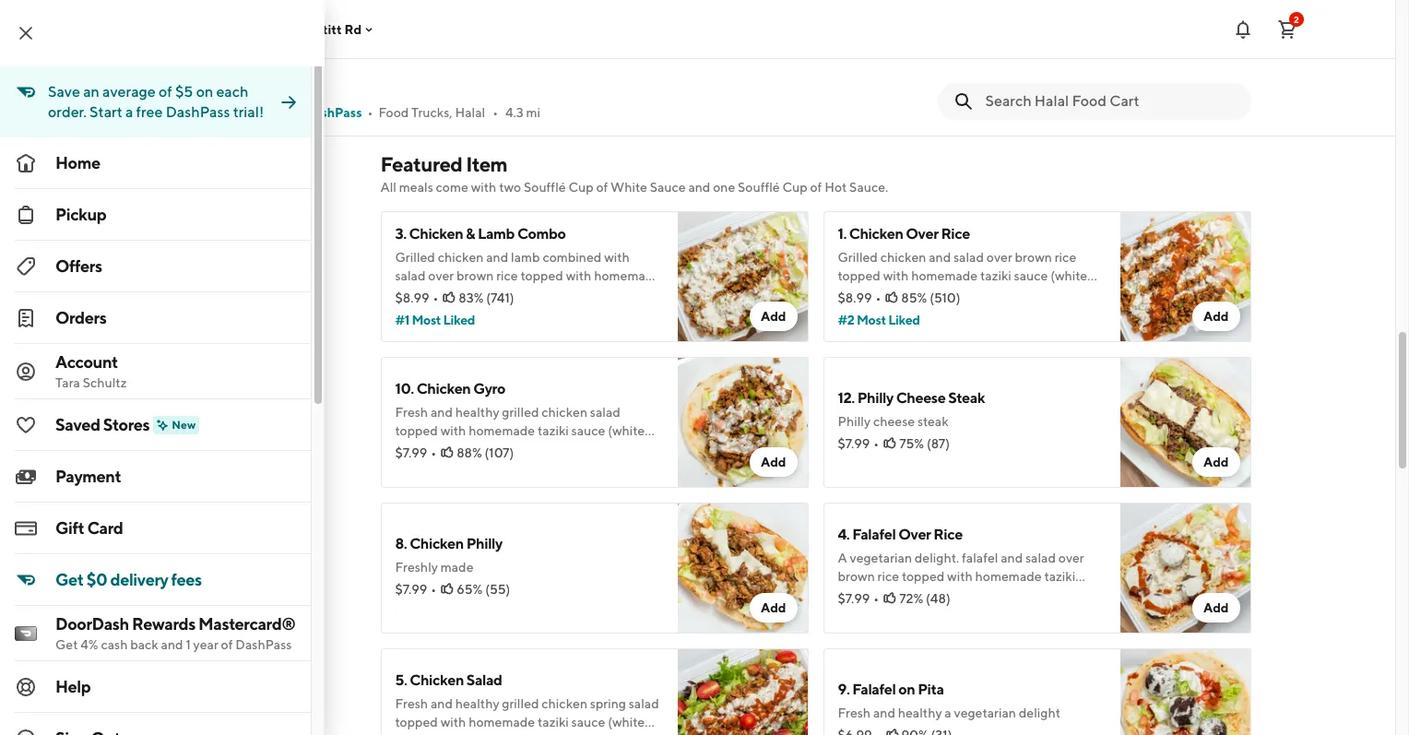 Task type: describe. For each thing, give the bounding box(es) containing it.
430 stitt rd
[[288, 22, 362, 36]]

1 vertical spatial philly
[[838, 414, 871, 429]]

1
[[186, 637, 191, 652]]

add button for 12. philly cheese steak
[[1192, 447, 1240, 477]]

white inside 5. chicken salad fresh and healthy grilled chicken spring salad topped with homemade taziki sauce (white sauce). white sauce is provided on the side.
[[439, 733, 472, 735]]

rd
[[345, 22, 362, 36]]

-
[[203, 175, 208, 190]]

4. falafel over rice image
[[1120, 503, 1251, 634]]

88%
[[457, 445, 482, 460]]

side. inside "fresh and healthy grilled lamb spring salad topped with homemade taziki sauce (white sauce). white sauce is provided on the side."
[[617, 67, 644, 82]]

delight
[[1019, 706, 1061, 720]]

• left "4.3"
[[493, 105, 498, 120]]

grilled for salad
[[502, 696, 539, 711]]

on inside 5. chicken salad fresh and healthy grilled chicken spring salad topped with homemade taziki sauce (white sauce). white sauce is provided on the side.
[[577, 733, 592, 735]]

mastercard®
[[198, 614, 296, 634]]

vegetarian
[[954, 706, 1016, 720]]

start
[[90, 103, 122, 121]]

with inside '10. chicken gyro fresh and healthy grilled chicken salad topped with homemade taziki sauce (white sauce) and wrapped in pita.'
[[441, 423, 466, 438]]

falafel for 9.
[[852, 681, 896, 698]]

philly inside 8. chicken philly freshly made
[[466, 535, 503, 552]]

one
[[713, 180, 735, 195]]

topped inside 5. chicken salad fresh and healthy grilled chicken spring salad topped with homemade taziki sauce (white sauce). white sauce is provided on the side.
[[395, 715, 438, 730]]

$8.99 • for 3.
[[395, 291, 438, 305]]

rice for 1. chicken over rice
[[941, 225, 970, 243]]

0 vertical spatial halal
[[144, 76, 197, 101]]

$8.99 for 1.
[[838, 291, 872, 305]]

healthy inside '10. chicken gyro fresh and healthy grilled chicken salad topped with homemade taziki sauce (white sauce) and wrapped in pita.'
[[455, 405, 499, 420]]

8. chicken philly image
[[677, 503, 808, 634]]

• for 12. philly cheese steak
[[874, 436, 879, 451]]

the inside "fresh and healthy grilled lamb spring salad topped with homemade taziki sauce (white sauce). white sauce is provided on the side."
[[595, 67, 615, 82]]

430
[[288, 22, 312, 36]]

food trucks, halal • 4.3 mi
[[379, 105, 541, 120]]

saved stores
[[55, 415, 150, 434]]

stores
[[103, 415, 150, 434]]

12. philly cheese steak image
[[1120, 357, 1251, 488]]

on inside "fresh and healthy grilled lamb spring salad topped with homemade taziki sauce (white sauce). white sauce is provided on the side."
[[577, 67, 592, 82]]

is inside "fresh and healthy grilled lamb spring salad topped with homemade taziki sauce (white sauce). white sauce is provided on the side."
[[511, 67, 520, 82]]

gift card
[[55, 518, 123, 538]]

home link
[[0, 137, 311, 189]]

help link
[[0, 661, 311, 713]]

pickup link
[[0, 189, 311, 241]]

$7.99 • for 12.
[[838, 436, 879, 451]]

saved
[[55, 415, 100, 434]]

pita.
[[528, 442, 554, 457]]

10.
[[395, 380, 414, 398]]

2 am from the left
[[245, 175, 263, 190]]

account tara schultz
[[55, 352, 127, 390]]

payment link
[[0, 451, 311, 503]]

75% (87)
[[899, 436, 950, 451]]

payment
[[55, 467, 121, 486]]

year
[[193, 637, 218, 652]]

4.3
[[505, 105, 524, 120]]

(510)
[[930, 291, 961, 305]]

1 get from the top
[[55, 570, 84, 589]]

white
[[611, 180, 647, 195]]

spring inside "fresh and healthy grilled lamb spring salad topped with homemade taziki sauce (white sauce). white sauce is provided on the side."
[[573, 30, 610, 45]]

white inside "fresh and healthy grilled lamb spring salad topped with homemade taziki sauce (white sauce). white sauce is provided on the side."
[[439, 67, 472, 82]]

two
[[499, 180, 521, 195]]

1 cup from the left
[[569, 180, 594, 195]]

1.
[[838, 225, 847, 243]]

healthy inside "fresh and healthy grilled lamb spring salad topped with homemade taziki sauce (white sauce). white sauce is provided on the side."
[[455, 30, 499, 45]]

save
[[48, 83, 80, 101]]

#2 most liked
[[838, 313, 920, 327]]

65% (55)
[[457, 582, 510, 597]]

of left hot in the top right of the page
[[810, 180, 822, 195]]

topped inside '10. chicken gyro fresh and healthy grilled chicken salad topped with homemade taziki sauce (white sauce) and wrapped in pita.'
[[395, 423, 438, 438]]

(48)
[[926, 591, 951, 606]]

get $0 delivery fees
[[55, 570, 202, 589]]

salad
[[467, 671, 502, 689]]

halal food cart
[[144, 76, 303, 101]]

72% (48)
[[899, 591, 951, 606]]

$5
[[175, 83, 193, 101]]

taziki inside "fresh and healthy grilled lamb spring salad topped with homemade taziki sauce (white sauce). white sauce is provided on the side."
[[538, 49, 569, 64]]

an
[[83, 83, 99, 101]]

doordash
[[55, 614, 129, 634]]

6. lamb salad image
[[677, 0, 808, 113]]

steak
[[948, 389, 985, 407]]

10. chicken gyro image
[[677, 357, 808, 488]]

meals
[[399, 180, 433, 195]]

made
[[441, 560, 474, 575]]

9. falafel on pita image
[[1120, 648, 1251, 735]]

add button for 4. falafel over rice
[[1192, 593, 1240, 623]]

8.
[[395, 535, 407, 552]]

chicken for 5.
[[410, 671, 464, 689]]

sauce). inside 5. chicken salad fresh and healthy grilled chicken spring salad topped with homemade taziki sauce (white sauce). white sauce is provided on the side.
[[395, 733, 436, 735]]

4%
[[81, 637, 98, 652]]

with inside 5. chicken salad fresh and healthy grilled chicken spring salad topped with homemade taziki sauce (white sauce). white sauce is provided on the side.
[[441, 715, 466, 730]]

free
[[136, 103, 163, 121]]

pickup
[[55, 205, 106, 224]]

fresh inside 5. chicken salad fresh and healthy grilled chicken spring salad topped with homemade taziki sauce (white sauce). white sauce is provided on the side.
[[395, 696, 428, 711]]

(55)
[[485, 582, 510, 597]]

in
[[515, 442, 526, 457]]

and inside 9. falafel on pita fresh and healthy a vegetarian delight
[[873, 706, 896, 720]]

home
[[55, 153, 100, 172]]

orders
[[55, 308, 106, 327]]

over for chicken
[[906, 225, 939, 243]]

8,300+
[[182, 105, 225, 120]]

healthy inside 5. chicken salad fresh and healthy grilled chicken spring salad topped with homemade taziki sauce (white sauce). white sauce is provided on the side.
[[455, 696, 499, 711]]

#1
[[395, 313, 409, 327]]

2 soufflé from the left
[[738, 180, 780, 195]]

fresh inside 9. falafel on pita fresh and healthy a vegetarian delight
[[838, 706, 871, 720]]

1 am from the left
[[182, 175, 200, 190]]

• for 1. chicken over rice
[[876, 291, 881, 305]]

side. inside 5. chicken salad fresh and healthy grilled chicken spring salad topped with homemade taziki sauce (white sauce). white sauce is provided on the side.
[[617, 733, 644, 735]]

each
[[216, 83, 249, 101]]

85% (510)
[[901, 291, 961, 305]]

430 stitt rd button
[[288, 22, 376, 36]]

grilled for gyro
[[502, 405, 539, 420]]

Item Search search field
[[986, 91, 1236, 112]]

card
[[87, 518, 123, 538]]

save an average of $5 on each order. start a free dashpass trial! status
[[0, 66, 278, 137]]

new
[[172, 418, 196, 432]]

chicken for 1.
[[849, 225, 903, 243]]

homemade inside '10. chicken gyro fresh and healthy grilled chicken salad topped with homemade taziki sauce (white sauce) and wrapped in pita.'
[[469, 423, 535, 438]]

2
[[1294, 13, 1299, 24]]

liked for over
[[888, 313, 920, 327]]

healthy inside 9. falafel on pita fresh and healthy a vegetarian delight
[[898, 706, 942, 720]]

4. falafel over rice
[[838, 526, 963, 543]]

wrapped
[[461, 442, 513, 457]]

pita
[[918, 681, 944, 698]]

0 vertical spatial food
[[201, 76, 253, 101]]

fresh inside "fresh and healthy grilled lamb spring salad topped with homemade taziki sauce (white sauce). white sauce is provided on the side."
[[395, 30, 428, 45]]

spring inside 5. chicken salad fresh and healthy grilled chicken spring salad topped with homemade taziki sauce (white sauce). white sauce is provided on the side.
[[590, 696, 626, 711]]

liked for &
[[443, 313, 475, 327]]

#2
[[838, 313, 855, 327]]

get inside doordash rewards mastercard® get 4% cash back and 1 year of dashpass
[[55, 637, 78, 652]]

rewards
[[132, 614, 195, 634]]

topped inside "fresh and healthy grilled lamb spring salad topped with homemade taziki sauce (white sauce). white sauce is provided on the side."
[[395, 49, 438, 64]]

most for 1.
[[857, 313, 886, 327]]

and inside 5. chicken salad fresh and healthy grilled chicken spring salad topped with homemade taziki sauce (white sauce). white sauce is provided on the side.
[[431, 696, 453, 711]]

0 vertical spatial philly
[[857, 389, 894, 407]]

&
[[466, 225, 475, 243]]

4.5
[[144, 105, 163, 120]]

83% (741)
[[459, 291, 514, 305]]

over for falafel
[[899, 526, 931, 543]]

and inside doordash rewards mastercard® get 4% cash back and 1 year of dashpass
[[161, 637, 183, 652]]

• for 3. chicken & lamb combo
[[433, 291, 438, 305]]



Task type: locate. For each thing, give the bounding box(es) containing it.
(107)
[[485, 445, 514, 460]]

on
[[577, 67, 592, 82], [196, 83, 213, 101], [899, 681, 915, 698], [577, 733, 592, 735]]

help
[[55, 677, 91, 696]]

grilled inside "fresh and healthy grilled lamb spring salad topped with homemade taziki sauce (white sauce). white sauce is provided on the side."
[[502, 30, 539, 45]]

soufflé right one
[[738, 180, 780, 195]]

save an average of $5 on each order. start a free dashpass trial!
[[48, 83, 264, 121]]

1 liked from the left
[[443, 313, 475, 327]]

salad
[[612, 30, 643, 45], [590, 405, 621, 420], [629, 696, 659, 711]]

$7.99 down 'freshly'
[[395, 582, 427, 597]]

2 $8.99 from the left
[[838, 291, 872, 305]]

3. chicken & lamb combo
[[395, 225, 566, 243]]

healthy down salad
[[455, 696, 499, 711]]

fresh inside '10. chicken gyro fresh and healthy grilled chicken salad topped with homemade taziki sauce (white sauce) and wrapped in pita.'
[[395, 405, 428, 420]]

salad inside '10. chicken gyro fresh and healthy grilled chicken salad topped with homemade taziki sauce (white sauce) and wrapped in pita.'
[[590, 405, 621, 420]]

chicken right 1.
[[849, 225, 903, 243]]

0 vertical spatial is
[[511, 67, 520, 82]]

gift card link
[[0, 503, 311, 554]]

0 vertical spatial rice
[[941, 225, 970, 243]]

1 horizontal spatial liked
[[888, 313, 920, 327]]

$7.99 for 10.
[[395, 445, 427, 460]]

2 most from the left
[[857, 313, 886, 327]]

chicken inside 8. chicken philly freshly made
[[410, 535, 464, 552]]

and inside "fresh and healthy grilled lamb spring salad topped with homemade taziki sauce (white sauce). white sauce is provided on the side."
[[431, 30, 453, 45]]

with inside the "featured item all meals come with two soufflé cup of white sauce and one soufflé cup of hot sauce."
[[471, 180, 497, 195]]

1 vertical spatial a
[[945, 706, 952, 720]]

salad inside "fresh and healthy grilled lamb spring salad topped with homemade taziki sauce (white sauce). white sauce is provided on the side."
[[612, 30, 643, 45]]

9.
[[838, 681, 850, 698]]

1 horizontal spatial most
[[857, 313, 886, 327]]

rice for 4. falafel over rice
[[934, 526, 963, 543]]

popular
[[159, 282, 205, 297]]

$7.99 for 12.
[[838, 436, 870, 451]]

0 horizontal spatial dashpass
[[166, 103, 230, 121]]

food left trucks,
[[379, 105, 409, 120]]

rice
[[941, 225, 970, 243], [934, 526, 963, 543]]

close image
[[15, 22, 37, 44]]

1 horizontal spatial dashpass
[[235, 637, 292, 652]]

of inside the save an average of $5 on each order. start a free dashpass trial!
[[159, 83, 172, 101]]

$7.99 • for 10.
[[395, 445, 436, 460]]

1 vertical spatial provided
[[522, 733, 575, 735]]

83%
[[459, 291, 484, 305]]

1 vertical spatial grilled
[[502, 405, 539, 420]]

0 vertical spatial taziki
[[538, 49, 569, 64]]

get left $0
[[55, 570, 84, 589]]

grilled left lamb
[[502, 30, 539, 45]]

0 horizontal spatial food
[[201, 76, 253, 101]]

3 topped from the top
[[395, 715, 438, 730]]

falafel right 4.
[[852, 526, 896, 543]]

(white
[[608, 49, 645, 64], [608, 423, 645, 438], [608, 715, 645, 730]]

1 the from the top
[[595, 67, 615, 82]]

2 horizontal spatial dashpass
[[305, 105, 362, 120]]

provided inside 5. chicken salad fresh and healthy grilled chicken spring salad topped with homemade taziki sauce (white sauce). white sauce is provided on the side.
[[522, 733, 575, 735]]

0 horizontal spatial most
[[412, 313, 441, 327]]

1 $8.99 from the left
[[395, 291, 429, 305]]

sauce
[[650, 180, 686, 195]]

add for 10. chicken gyro
[[761, 455, 786, 469]]

delivery
[[110, 570, 168, 589]]

1 vertical spatial sauce).
[[395, 733, 436, 735]]

2 homemade from the top
[[469, 423, 535, 438]]

1 horizontal spatial soufflé
[[738, 180, 780, 195]]

$7.99 • left the 88%
[[395, 445, 436, 460]]

$8.99 up the #2 at top
[[838, 291, 872, 305]]

0 vertical spatial side.
[[617, 67, 644, 82]]

1 vertical spatial halal
[[455, 105, 485, 120]]

1 horizontal spatial $8.99
[[838, 291, 872, 305]]

(87)
[[927, 436, 950, 451]]

add button for 8. chicken philly
[[750, 593, 797, 623]]

freshly
[[395, 560, 438, 575]]

• up #2 most liked
[[876, 291, 881, 305]]

1 vertical spatial topped
[[395, 423, 438, 438]]

1 vertical spatial is
[[511, 733, 520, 735]]

halal up '4.5'
[[144, 76, 197, 101]]

rice up '(510)'
[[941, 225, 970, 243]]

$7.99 • left 72%
[[838, 591, 879, 606]]

fresh and healthy grilled lamb spring salad topped with homemade taziki sauce (white sauce). white sauce is provided on the side.
[[395, 30, 645, 82]]

0 vertical spatial homemade
[[469, 49, 535, 64]]

2 vertical spatial philly
[[466, 535, 503, 552]]

12:45
[[211, 175, 242, 190]]

gyro
[[473, 380, 505, 398]]

homemade inside "fresh and healthy grilled lamb spring salad topped with homemade taziki sauce (white sauce). white sauce is provided on the side."
[[469, 49, 535, 64]]

cheese
[[873, 414, 915, 429]]

$7.99 for 8.
[[395, 582, 427, 597]]

topped up sauce)
[[395, 423, 438, 438]]

of right year
[[221, 637, 233, 652]]

1 vertical spatial over
[[899, 526, 931, 543]]

3 homemade from the top
[[469, 715, 535, 730]]

0 vertical spatial chicken
[[542, 405, 588, 420]]

0 horizontal spatial cup
[[569, 180, 594, 195]]

1 vertical spatial taziki
[[538, 423, 569, 438]]

2 (white from the top
[[608, 423, 645, 438]]

offers link
[[0, 241, 311, 292]]

5.
[[395, 671, 407, 689]]

chicken inside 5. chicken salad fresh and healthy grilled chicken spring salad topped with homemade taziki sauce (white sauce). white sauce is provided on the side.
[[542, 696, 588, 711]]

add button
[[750, 302, 797, 331], [1192, 302, 1240, 331], [750, 447, 797, 477], [1192, 447, 1240, 477], [750, 593, 797, 623], [1192, 593, 1240, 623]]

chicken left &
[[409, 225, 463, 243]]

1 horizontal spatial $8.99 •
[[838, 291, 881, 305]]

5. chicken salad image
[[677, 648, 808, 735]]

philly down 12.
[[838, 414, 871, 429]]

8. chicken philly freshly made
[[395, 535, 503, 575]]

get
[[55, 570, 84, 589], [55, 637, 78, 652]]

12. philly cheese steak philly cheese steak
[[838, 389, 985, 429]]

liked down 85%
[[888, 313, 920, 327]]

add button for 3. chicken & lamb combo
[[750, 302, 797, 331]]

featured
[[380, 152, 462, 176]]

0 vertical spatial spring
[[573, 30, 610, 45]]

1 $8.99 • from the left
[[395, 291, 438, 305]]

healthy down gyro
[[455, 405, 499, 420]]

dashpass inside the save an average of $5 on each order. start a free dashpass trial!
[[166, 103, 230, 121]]

0 horizontal spatial soufflé
[[524, 180, 566, 195]]

2 get from the top
[[55, 637, 78, 652]]

• down 'freshly'
[[431, 582, 436, 597]]

1 soufflé from the left
[[524, 180, 566, 195]]

of left white
[[596, 180, 608, 195]]

chicken inside '10. chicken gyro fresh and healthy grilled chicken salad topped with homemade taziki sauce (white sauce) and wrapped in pita.'
[[417, 380, 471, 398]]

1 (white from the top
[[608, 49, 645, 64]]

fresh down 10.
[[395, 405, 428, 420]]

0 vertical spatial a
[[125, 103, 133, 121]]

0 vertical spatial grilled
[[502, 30, 539, 45]]

1 horizontal spatial a
[[945, 706, 952, 720]]

chicken for 8.
[[410, 535, 464, 552]]

a inside the save an average of $5 on each order. start a free dashpass trial!
[[125, 103, 133, 121]]

4.
[[838, 526, 850, 543]]

over up 85%
[[906, 225, 939, 243]]

liked
[[443, 313, 475, 327], [888, 313, 920, 327]]

fees
[[171, 570, 202, 589]]

$7.99 • down cheese
[[838, 436, 879, 451]]

chicken for 3.
[[409, 225, 463, 243]]

orders link
[[0, 292, 311, 344]]

and inside the "featured item all meals come with two soufflé cup of white sauce and one soufflé cup of hot sauce."
[[688, 180, 711, 195]]

most for 3.
[[412, 313, 441, 327]]

cup left white
[[569, 180, 594, 195]]

all
[[380, 180, 397, 195]]

3.
[[395, 225, 407, 243]]

on inside 9. falafel on pita fresh and healthy a vegetarian delight
[[899, 681, 915, 698]]

1 sauce). from the top
[[395, 67, 436, 82]]

of left $5
[[159, 83, 172, 101]]

a left "vegetarian"
[[945, 706, 952, 720]]

2 chicken from the top
[[542, 696, 588, 711]]

chicken for salad
[[542, 696, 588, 711]]

save an average of $5 on each order. start a free dashpass trial! link
[[0, 66, 311, 137]]

topped
[[395, 49, 438, 64], [395, 423, 438, 438], [395, 715, 438, 730]]

over up 72%
[[899, 526, 931, 543]]

soufflé right the two on the left top of page
[[524, 180, 566, 195]]

(white inside "fresh and healthy grilled lamb spring salad topped with homemade taziki sauce (white sauce). white sauce is provided on the side."
[[608, 49, 645, 64]]

2 provided from the top
[[522, 733, 575, 735]]

a left free
[[125, 103, 133, 121]]

a inside 9. falafel on pita fresh and healthy a vegetarian delight
[[945, 706, 952, 720]]

grilled inside 5. chicken salad fresh and healthy grilled chicken spring salad topped with homemade taziki sauce (white sauce). white sauce is provided on the side.
[[502, 696, 539, 711]]

2 falafel from the top
[[852, 681, 896, 698]]

average
[[102, 83, 156, 101]]

1 vertical spatial rice
[[934, 526, 963, 543]]

3 taziki from the top
[[538, 715, 569, 730]]

add for 8. chicken philly
[[761, 600, 786, 615]]

add for 3. chicken & lamb combo
[[761, 309, 786, 324]]

homemade inside 5. chicken salad fresh and healthy grilled chicken spring salad topped with homemade taziki sauce (white sauce). white sauce is provided on the side.
[[469, 715, 535, 730]]

ratings
[[228, 105, 268, 120]]

9. falafel on pita fresh and healthy a vegetarian delight
[[838, 681, 1061, 720]]

2 the from the top
[[595, 733, 615, 735]]

• for 8. chicken philly
[[431, 582, 436, 597]]

5. chicken salad fresh and healthy grilled chicken spring salad topped with homemade taziki sauce (white sauce). white sauce is provided on the side.
[[395, 671, 659, 735]]

0 vertical spatial sauce).
[[395, 67, 436, 82]]

2 liked from the left
[[888, 313, 920, 327]]

1 horizontal spatial food
[[379, 105, 409, 120]]

get left 4%
[[55, 637, 78, 652]]

topped down 5.
[[395, 715, 438, 730]]

sauce.
[[850, 180, 888, 195]]

homemade up '(107)'
[[469, 423, 535, 438]]

sauce inside '10. chicken gyro fresh and healthy grilled chicken salad topped with homemade taziki sauce (white sauce) and wrapped in pita.'
[[571, 423, 605, 438]]

2 items, open order cart image
[[1277, 18, 1299, 40]]

1 topped from the top
[[395, 49, 438, 64]]

chicken inside '10. chicken gyro fresh and healthy grilled chicken salad topped with homemade taziki sauce (white sauce) and wrapped in pita.'
[[542, 405, 588, 420]]

sauce). up trucks,
[[395, 67, 436, 82]]

1 vertical spatial chicken
[[542, 696, 588, 711]]

dashpass down mastercard®
[[235, 637, 292, 652]]

falafel for 4.
[[852, 526, 896, 543]]

most right #1
[[412, 313, 441, 327]]

add button for 1. chicken over rice
[[1192, 302, 1240, 331]]

0 vertical spatial white
[[439, 67, 472, 82]]

philly up made
[[466, 535, 503, 552]]

on inside the save an average of $5 on each order. start a free dashpass trial!
[[196, 83, 213, 101]]

schultz
[[83, 375, 127, 390]]

lamb
[[478, 225, 515, 243]]

sauce)
[[395, 442, 434, 457]]

over
[[906, 225, 939, 243], [899, 526, 931, 543]]

dashpass down 430 stitt rd popup button
[[305, 105, 362, 120]]

healthy up food trucks, halal • 4.3 mi
[[455, 30, 499, 45]]

2 sauce). from the top
[[395, 733, 436, 735]]

falafel inside 9. falafel on pita fresh and healthy a vegetarian delight
[[852, 681, 896, 698]]

notification bell image
[[1232, 18, 1254, 40]]

1 chicken from the top
[[542, 405, 588, 420]]

1 side. from the top
[[617, 67, 644, 82]]

steak
[[918, 414, 949, 429]]

grilled up the in
[[502, 405, 539, 420]]

0 horizontal spatial liked
[[443, 313, 475, 327]]

cup left hot in the top right of the page
[[783, 180, 808, 195]]

philly
[[857, 389, 894, 407], [838, 414, 871, 429], [466, 535, 503, 552]]

2 vertical spatial topped
[[395, 715, 438, 730]]

2 vertical spatial homemade
[[469, 715, 535, 730]]

1 horizontal spatial am
[[245, 175, 263, 190]]

1 grilled from the top
[[502, 30, 539, 45]]

of inside doordash rewards mastercard® get 4% cash back and 1 year of dashpass
[[221, 637, 233, 652]]

1 vertical spatial white
[[439, 733, 472, 735]]

0 horizontal spatial a
[[125, 103, 133, 121]]

0 horizontal spatial halal
[[144, 76, 197, 101]]

12.
[[838, 389, 855, 407]]

$0
[[86, 570, 107, 589]]

add for 12. philly cheese steak
[[1204, 455, 1229, 469]]

88% (107)
[[457, 445, 514, 460]]

1 vertical spatial homemade
[[469, 423, 535, 438]]

0 horizontal spatial $8.99 •
[[395, 291, 438, 305]]

fresh right rd at top left
[[395, 30, 428, 45]]

dashpass for average
[[166, 103, 230, 121]]

salad inside 5. chicken salad fresh and healthy grilled chicken spring salad topped with homemade taziki sauce (white sauce). white sauce is provided on the side.
[[629, 696, 659, 711]]

1 provided from the top
[[522, 67, 575, 82]]

0 vertical spatial provided
[[522, 67, 575, 82]]

fresh down 5.
[[395, 696, 428, 711]]

72%
[[899, 591, 923, 606]]

1 vertical spatial spring
[[590, 696, 626, 711]]

2 is from the top
[[511, 733, 520, 735]]

taziki inside 5. chicken salad fresh and healthy grilled chicken spring salad topped with homemade taziki sauce (white sauce). white sauce is provided on the side.
[[538, 715, 569, 730]]

$7.99 left the 88%
[[395, 445, 427, 460]]

1 falafel from the top
[[852, 526, 896, 543]]

trial!
[[233, 103, 264, 121]]

2 grilled from the top
[[502, 405, 539, 420]]

trucks,
[[411, 105, 453, 120]]

2 taziki from the top
[[538, 423, 569, 438]]

2 side. from the top
[[617, 733, 644, 735]]

chicken inside 5. chicken salad fresh and healthy grilled chicken spring salad topped with homemade taziki sauce (white sauce). white sauce is provided on the side.
[[410, 671, 464, 689]]

white up food trucks, halal • 4.3 mi
[[439, 67, 472, 82]]

am right 12:45
[[245, 175, 263, 190]]

1 vertical spatial salad
[[590, 405, 621, 420]]

$7.99 down 12.
[[838, 436, 870, 451]]

add button for 10. chicken gyro
[[750, 447, 797, 477]]

is inside 5. chicken salad fresh and healthy grilled chicken spring salad topped with homemade taziki sauce (white sauce). white sauce is provided on the side.
[[511, 733, 520, 735]]

1 vertical spatial falafel
[[852, 681, 896, 698]]

dashpass inside doordash rewards mastercard® get 4% cash back and 1 year of dashpass
[[235, 637, 292, 652]]

chicken up 'freshly'
[[410, 535, 464, 552]]

0 vertical spatial topped
[[395, 49, 438, 64]]

1 vertical spatial (white
[[608, 423, 645, 438]]

falafel right 9.
[[852, 681, 896, 698]]

chicken for 10.
[[417, 380, 471, 398]]

1 vertical spatial food
[[379, 105, 409, 120]]

3 grilled from the top
[[502, 696, 539, 711]]

dashpass
[[166, 103, 230, 121], [305, 105, 362, 120], [235, 637, 292, 652]]

1. chicken over rice image
[[1120, 211, 1251, 342]]

cash
[[101, 637, 128, 652]]

most right the #2 at top
[[857, 313, 886, 327]]

healthy down pita
[[898, 706, 942, 720]]

sauce). down 5.
[[395, 733, 436, 735]]

1 taziki from the top
[[538, 49, 569, 64]]

gift
[[55, 518, 84, 538]]

• up #1 most liked in the left top of the page
[[433, 291, 438, 305]]

doordash rewards mastercard® get 4% cash back and 1 year of dashpass
[[55, 614, 296, 652]]

$7.99
[[838, 436, 870, 451], [395, 445, 427, 460], [395, 582, 427, 597], [838, 591, 870, 606]]

fresh down 9.
[[838, 706, 871, 720]]

• for 10. chicken gyro
[[431, 445, 436, 460]]

chicken for gyro
[[542, 405, 588, 420]]

1 horizontal spatial cup
[[783, 180, 808, 195]]

account
[[55, 352, 118, 372]]

1 vertical spatial get
[[55, 637, 78, 652]]

$8.99 for 3.
[[395, 291, 429, 305]]

taziki inside '10. chicken gyro fresh and healthy grilled chicken salad topped with homemade taziki sauce (white sauce) and wrapped in pita.'
[[538, 423, 569, 438]]

0 horizontal spatial $8.99
[[395, 291, 429, 305]]

2 $8.99 • from the left
[[838, 291, 881, 305]]

• left 72%
[[874, 591, 879, 606]]

0 vertical spatial (white
[[608, 49, 645, 64]]

homemade down salad
[[469, 715, 535, 730]]

(741)
[[486, 291, 514, 305]]

(white inside 5. chicken salad fresh and healthy grilled chicken spring salad topped with homemade taziki sauce (white sauce). white sauce is provided on the side.
[[608, 715, 645, 730]]

grilled
[[502, 30, 539, 45], [502, 405, 539, 420], [502, 696, 539, 711]]

fresh
[[395, 30, 428, 45], [395, 405, 428, 420], [395, 696, 428, 711], [838, 706, 871, 720]]

halal right trucks,
[[455, 105, 485, 120]]

tara
[[55, 375, 80, 390]]

food up 8,300+ ratings on the left of page
[[201, 76, 253, 101]]

0 vertical spatial falafel
[[852, 526, 896, 543]]

2 topped from the top
[[395, 423, 438, 438]]

1 vertical spatial side.
[[617, 733, 644, 735]]

0 vertical spatial salad
[[612, 30, 643, 45]]

0 vertical spatial over
[[906, 225, 939, 243]]

$8.99 up #1
[[395, 291, 429, 305]]

side.
[[617, 67, 644, 82], [617, 733, 644, 735]]

• down cheese
[[874, 436, 879, 451]]

3. chicken & lamb combo image
[[677, 211, 808, 342]]

topped up trucks,
[[395, 49, 438, 64]]

1 is from the top
[[511, 67, 520, 82]]

chicken right 5.
[[410, 671, 464, 689]]

1 horizontal spatial halal
[[455, 105, 485, 120]]

2 cup from the left
[[783, 180, 808, 195]]

chicken right 10.
[[417, 380, 471, 398]]

0 vertical spatial get
[[55, 570, 84, 589]]

$8.99 • for 1.
[[838, 291, 881, 305]]

popular items button
[[144, 273, 358, 306]]

2 white from the top
[[439, 733, 472, 735]]

add for 4. falafel over rice
[[1204, 600, 1229, 615]]

homemade
[[469, 49, 535, 64], [469, 423, 535, 438], [469, 715, 535, 730]]

homemade up "4.3"
[[469, 49, 535, 64]]

liked down 83%
[[443, 313, 475, 327]]

1 homemade from the top
[[469, 49, 535, 64]]

add for 1. chicken over rice
[[1204, 309, 1229, 324]]

rice up (48)
[[934, 526, 963, 543]]

2 vertical spatial salad
[[629, 696, 659, 711]]

65%
[[457, 582, 483, 597]]

1 white from the top
[[439, 67, 472, 82]]

grilled down salad
[[502, 696, 539, 711]]

• left trucks,
[[368, 105, 373, 120]]

combo
[[517, 225, 566, 243]]

the inside 5. chicken salad fresh and healthy grilled chicken spring salad topped with homemade taziki sauce (white sauce). white sauce is provided on the side.
[[595, 733, 615, 735]]

2 vertical spatial (white
[[608, 715, 645, 730]]

sauce). inside "fresh and healthy grilled lamb spring salad topped with homemade taziki sauce (white sauce). white sauce is provided on the side."
[[395, 67, 436, 82]]

provided inside "fresh and healthy grilled lamb spring salad topped with homemade taziki sauce (white sauce). white sauce is provided on the side."
[[522, 67, 575, 82]]

$7.99 left 72%
[[838, 591, 870, 606]]

2 vertical spatial grilled
[[502, 696, 539, 711]]

1 most from the left
[[412, 313, 441, 327]]

$8.99 • up the #2 at top
[[838, 291, 881, 305]]

mi
[[526, 105, 541, 120]]

2 vertical spatial taziki
[[538, 715, 569, 730]]

(white inside '10. chicken gyro fresh and healthy grilled chicken salad topped with homemade taziki sauce (white sauce) and wrapped in pita.'
[[608, 423, 645, 438]]

3 (white from the top
[[608, 715, 645, 730]]

popular items
[[159, 282, 240, 297]]

0 horizontal spatial am
[[182, 175, 200, 190]]

am left -
[[182, 175, 200, 190]]

$7.99 • for 8.
[[395, 582, 436, 597]]

dashpass for mastercard®
[[235, 637, 292, 652]]

$7.99 • down 'freshly'
[[395, 582, 436, 597]]

grilled inside '10. chicken gyro fresh and healthy grilled chicken salad topped with homemade taziki sauce (white sauce) and wrapped in pita.'
[[502, 405, 539, 420]]

• for 4. falafel over rice
[[874, 591, 879, 606]]

philly right 12.
[[857, 389, 894, 407]]

with inside "fresh and healthy grilled lamb spring salad topped with homemade taziki sauce (white sauce). white sauce is provided on the side."
[[441, 49, 466, 64]]

0 vertical spatial the
[[595, 67, 615, 82]]

of
[[159, 83, 172, 101], [596, 180, 608, 195], [810, 180, 822, 195], [221, 637, 233, 652]]

1. chicken over rice
[[838, 225, 970, 243]]

$8.99 • up #1
[[395, 291, 438, 305]]

• left the 88%
[[431, 445, 436, 460]]

1 vertical spatial the
[[595, 733, 615, 735]]

white down salad
[[439, 733, 472, 735]]

dashpass down $5
[[166, 103, 230, 121]]

dashpass •
[[305, 105, 373, 120]]



Task type: vqa. For each thing, say whether or not it's contained in the screenshot.
17 min
no



